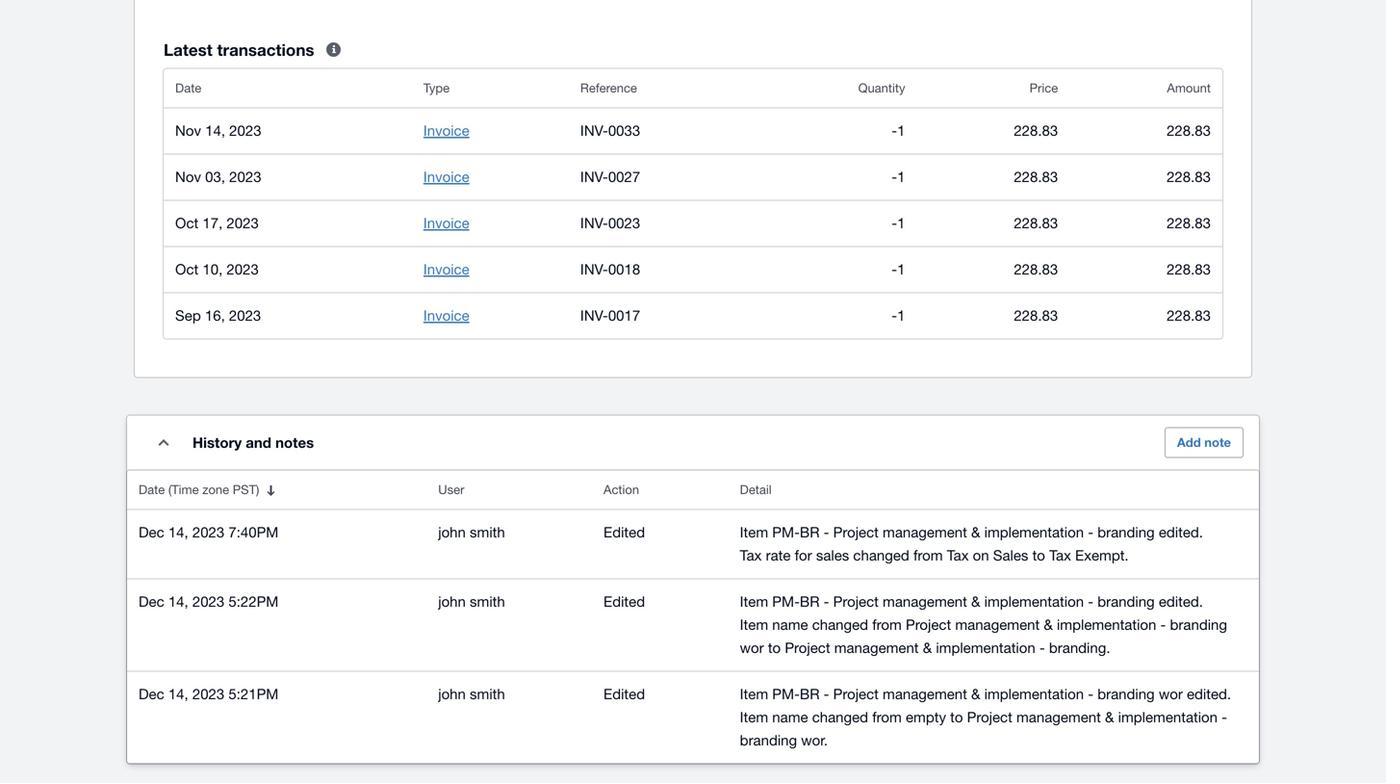 Task type: locate. For each thing, give the bounding box(es) containing it.
2023 for oct 17, 2023
[[227, 215, 259, 232]]

inv-
[[581, 122, 609, 139], [581, 169, 609, 185], [581, 215, 609, 232], [581, 261, 609, 278], [581, 307, 609, 324]]

1 vertical spatial date
[[139, 483, 165, 497]]

1 vertical spatial oct
[[175, 261, 199, 278]]

0 vertical spatial to
[[1033, 547, 1046, 564]]

5 invoice link from the top
[[424, 307, 470, 324]]

invoice link for inv-0017
[[424, 307, 470, 324]]

date for date
[[175, 81, 202, 96]]

branding
[[1098, 524, 1155, 541], [1098, 593, 1155, 610], [1171, 616, 1228, 633], [1098, 686, 1155, 703], [740, 732, 798, 749]]

pm- inside the item pm-br - project management & implementation - branding edited. item name changed from project management & implementation - branding wor to project management & implementation - branding.
[[773, 593, 800, 610]]

1 vertical spatial name
[[773, 709, 809, 726]]

toggle image
[[158, 440, 169, 446]]

zone
[[202, 483, 229, 497]]

2 edited from the top
[[604, 593, 645, 610]]

2 invoice from the top
[[424, 169, 470, 185]]

5 -1 from the top
[[892, 307, 906, 324]]

item pm-br - project management & implementation - branding edited. item name changed from project management & implementation - branding wor to project management & implementation - branding.
[[740, 593, 1228, 656]]

edited for item pm-br - project management & implementation - branding edited. tax rate for sales changed from tax on sales to tax exempt.
[[604, 524, 645, 541]]

pm-
[[773, 524, 800, 541], [773, 593, 800, 610], [773, 686, 800, 703]]

0 vertical spatial dec
[[139, 524, 164, 541]]

history and notes
[[193, 434, 314, 452]]

inv- down reference
[[581, 122, 609, 139]]

2 smith from the top
[[470, 593, 505, 610]]

management
[[883, 524, 968, 541], [883, 593, 968, 610], [956, 616, 1040, 633], [835, 640, 919, 656], [883, 686, 968, 703], [1017, 709, 1102, 726]]

0 horizontal spatial to
[[768, 640, 781, 656]]

3 john from the top
[[438, 686, 466, 703]]

0 vertical spatial from
[[914, 547, 943, 564]]

nov left 03,
[[175, 169, 201, 185]]

date for date (time zone pst)
[[139, 483, 165, 497]]

item inside the item pm-br - project management & implementation - branding edited. tax rate for sales changed from tax on sales to tax exempt.
[[740, 524, 769, 541]]

0 vertical spatial br
[[800, 524, 820, 541]]

1 smith from the top
[[470, 524, 505, 541]]

pm- inside item pm-br - project management & implementation - branding wor edited. item name changed from empty to project management & implementation - branding wor.
[[773, 686, 800, 703]]

wor
[[740, 640, 764, 656], [1159, 686, 1184, 703]]

john smith for dec 14, 2023 7:40pm
[[438, 524, 505, 541]]

2 -1 from the top
[[892, 169, 906, 185]]

3 edited from the top
[[604, 686, 645, 703]]

2 john smith from the top
[[438, 593, 505, 610]]

2 vertical spatial pm-
[[773, 686, 800, 703]]

2023 right 17,
[[227, 215, 259, 232]]

3 pm- from the top
[[773, 686, 800, 703]]

2 horizontal spatial to
[[1033, 547, 1046, 564]]

date (time zone pst) button
[[127, 471, 427, 510]]

br for name
[[800, 686, 820, 703]]

3 john smith from the top
[[438, 686, 505, 703]]

1 vertical spatial changed
[[813, 616, 869, 633]]

-
[[892, 122, 898, 139], [892, 169, 898, 185], [892, 215, 898, 232], [892, 261, 898, 278], [892, 307, 898, 324], [824, 524, 830, 541], [1089, 524, 1094, 541], [824, 593, 830, 610], [1089, 593, 1094, 610], [1161, 616, 1167, 633], [1040, 640, 1046, 656], [824, 686, 830, 703], [1089, 686, 1094, 703], [1222, 709, 1228, 726]]

edited. inside item pm-br - project management & implementation - branding wor edited. item name changed from empty to project management & implementation - branding wor.
[[1188, 686, 1232, 703]]

management inside the item pm-br - project management & implementation - branding edited. tax rate for sales changed from tax on sales to tax exempt.
[[883, 524, 968, 541]]

action
[[604, 483, 640, 497]]

item for item pm-br - project management & implementation - branding wor edited. item name changed from empty to project management & implementation - branding wor.
[[740, 686, 769, 703]]

1 vertical spatial to
[[768, 640, 781, 656]]

2 vertical spatial br
[[800, 686, 820, 703]]

smith
[[470, 524, 505, 541], [470, 593, 505, 610], [470, 686, 505, 703]]

14, left 5:21pm
[[168, 686, 188, 703]]

invoice for inv-0033
[[424, 122, 470, 139]]

edited. for item pm-br - project management & implementation - branding edited. tax rate for sales changed from tax on sales to tax exempt.
[[1159, 524, 1204, 541]]

1 br from the top
[[800, 524, 820, 541]]

john smith for dec 14, 2023 5:21pm
[[438, 686, 505, 703]]

2 br from the top
[[800, 593, 820, 610]]

date
[[175, 81, 202, 96], [139, 483, 165, 497]]

14, for dec 14, 2023 7:40pm
[[168, 524, 188, 541]]

3 br from the top
[[800, 686, 820, 703]]

nov for nov 03, 2023
[[175, 169, 201, 185]]

2023 for nov 03, 2023
[[229, 169, 262, 185]]

add
[[1178, 435, 1202, 450]]

to right sales
[[1033, 547, 1046, 564]]

invoice for inv-0023
[[424, 215, 470, 232]]

br for for
[[800, 524, 820, 541]]

tax
[[740, 547, 762, 564], [947, 547, 969, 564], [1050, 547, 1072, 564]]

to
[[1033, 547, 1046, 564], [768, 640, 781, 656], [951, 709, 964, 726]]

2023 right 16,
[[229, 307, 261, 324]]

smith for dec 14, 2023 5:22pm
[[470, 593, 505, 610]]

2023 for dec 14, 2023 7:40pm
[[192, 524, 225, 541]]

2 pm- from the top
[[773, 593, 800, 610]]

dec 14, 2023 7:40pm
[[139, 524, 279, 541]]

oct for oct 17, 2023
[[175, 215, 199, 232]]

project inside the item pm-br - project management & implementation - branding edited. tax rate for sales changed from tax on sales to tax exempt.
[[834, 524, 879, 541]]

2023 left 5:22pm
[[192, 593, 225, 610]]

br up wor.
[[800, 686, 820, 703]]

date inside the list of transactions "element"
[[175, 81, 202, 96]]

edited.
[[1159, 524, 1204, 541], [1159, 593, 1204, 610], [1188, 686, 1232, 703]]

to inside the item pm-br - project management & implementation - branding edited. tax rate for sales changed from tax on sales to tax exempt.
[[1033, 547, 1046, 564]]

from
[[914, 547, 943, 564], [873, 616, 902, 633], [873, 709, 902, 726]]

2 horizontal spatial tax
[[1050, 547, 1072, 564]]

project
[[834, 524, 879, 541], [834, 593, 879, 610], [906, 616, 952, 633], [785, 640, 831, 656], [834, 686, 879, 703], [968, 709, 1013, 726]]

2023 for nov 14, 2023
[[229, 122, 262, 139]]

& up on
[[972, 524, 981, 541]]

br
[[800, 524, 820, 541], [800, 593, 820, 610], [800, 686, 820, 703]]

1 1 from the top
[[898, 122, 906, 139]]

2023 for oct 10, 2023
[[227, 261, 259, 278]]

tax left rate
[[740, 547, 762, 564]]

2 vertical spatial smith
[[470, 686, 505, 703]]

2 dec from the top
[[139, 593, 164, 610]]

1 vertical spatial john
[[438, 593, 466, 610]]

dec
[[139, 524, 164, 541], [139, 593, 164, 610], [139, 686, 164, 703]]

item for item pm-br - project management & implementation - branding edited. tax rate for sales changed from tax on sales to tax exempt.
[[740, 524, 769, 541]]

2 name from the top
[[773, 709, 809, 726]]

tax left exempt.
[[1050, 547, 1072, 564]]

0 vertical spatial edited
[[604, 524, 645, 541]]

changed inside the item pm-br - project management & implementation - branding edited. item name changed from project management & implementation - branding wor to project management & implementation - branding.
[[813, 616, 869, 633]]

3 inv- from the top
[[581, 215, 609, 232]]

nov
[[175, 122, 201, 139], [175, 169, 201, 185]]

2 invoice link from the top
[[424, 169, 470, 185]]

1 john from the top
[[438, 524, 466, 541]]

1 -1 from the top
[[892, 122, 906, 139]]

1 invoice link from the top
[[424, 122, 470, 139]]

2023
[[229, 122, 262, 139], [229, 169, 262, 185], [227, 215, 259, 232], [227, 261, 259, 278], [229, 307, 261, 324], [192, 524, 225, 541], [192, 593, 225, 610], [192, 686, 225, 703]]

1 vertical spatial edited.
[[1159, 593, 1204, 610]]

4 invoice from the top
[[424, 261, 470, 278]]

reference
[[581, 81, 638, 96]]

inv- up inv-0018
[[581, 215, 609, 232]]

rate
[[766, 547, 791, 564]]

name down rate
[[773, 616, 809, 633]]

0033
[[609, 122, 641, 139]]

br down for at the right of page
[[800, 593, 820, 610]]

user
[[438, 483, 465, 497]]

john for 5:21pm
[[438, 686, 466, 703]]

2 vertical spatial from
[[873, 709, 902, 726]]

changed inside item pm-br - project management & implementation - branding wor edited. item name changed from empty to project management & implementation - branding wor.
[[813, 709, 869, 726]]

inv-0023
[[581, 215, 641, 232]]

implementation
[[985, 524, 1085, 541], [985, 593, 1085, 610], [1058, 616, 1157, 633], [937, 640, 1036, 656], [985, 686, 1085, 703], [1119, 709, 1218, 726]]

1 horizontal spatial tax
[[947, 547, 969, 564]]

10,
[[203, 261, 223, 278]]

1
[[898, 122, 906, 139], [898, 169, 906, 185], [898, 215, 906, 232], [898, 261, 906, 278], [898, 307, 906, 324]]

2023 right 10,
[[227, 261, 259, 278]]

1 horizontal spatial to
[[951, 709, 964, 726]]

2023 left 5:21pm
[[192, 686, 225, 703]]

2 item from the top
[[740, 593, 769, 610]]

0 vertical spatial changed
[[854, 547, 910, 564]]

1 edited from the top
[[604, 524, 645, 541]]

0 vertical spatial edited.
[[1159, 524, 1204, 541]]

1 vertical spatial smith
[[470, 593, 505, 610]]

inv- down inv-0018
[[581, 307, 609, 324]]

inv- for 0027
[[581, 169, 609, 185]]

invoice for inv-0018
[[424, 261, 470, 278]]

from inside the item pm-br - project management & implementation - branding edited. tax rate for sales changed from tax on sales to tax exempt.
[[914, 547, 943, 564]]

2023 down zone
[[192, 524, 225, 541]]

br for changed
[[800, 593, 820, 610]]

changed right sales
[[854, 547, 910, 564]]

branding inside the item pm-br - project management & implementation - branding edited. tax rate for sales changed from tax on sales to tax exempt.
[[1098, 524, 1155, 541]]

0 vertical spatial date
[[175, 81, 202, 96]]

&
[[972, 524, 981, 541], [972, 593, 981, 610], [1044, 616, 1054, 633], [923, 640, 932, 656], [972, 686, 981, 703], [1106, 709, 1115, 726]]

date inside button
[[139, 483, 165, 497]]

br inside the item pm-br - project management & implementation - branding edited. tax rate for sales changed from tax on sales to tax exempt.
[[800, 524, 820, 541]]

1 vertical spatial wor
[[1159, 686, 1184, 703]]

0 vertical spatial pm-
[[773, 524, 800, 541]]

detail button
[[729, 471, 1260, 510]]

to down rate
[[768, 640, 781, 656]]

branding for item pm-br - project management & implementation - branding edited. item name changed from project management & implementation - branding wor to project management & implementation - branding.
[[1098, 593, 1155, 610]]

edited. for item pm-br - project management & implementation - branding edited. item name changed from project management & implementation - branding wor to project management & implementation - branding.
[[1159, 593, 1204, 610]]

2023 right 03,
[[229, 169, 262, 185]]

4 invoice link from the top
[[424, 261, 470, 278]]

2023 for sep 16, 2023
[[229, 307, 261, 324]]

branding for item pm-br - project management & implementation - branding wor edited. item name changed from empty to project management & implementation - branding wor.
[[1098, 686, 1155, 703]]

0 vertical spatial john smith
[[438, 524, 505, 541]]

1 vertical spatial edited
[[604, 593, 645, 610]]

date down latest
[[175, 81, 202, 96]]

2 john from the top
[[438, 593, 466, 610]]

invoice link
[[424, 122, 470, 139], [424, 169, 470, 185], [424, 215, 470, 232], [424, 261, 470, 278], [424, 307, 470, 324]]

1 horizontal spatial date
[[175, 81, 202, 96]]

inv- down inv-0023
[[581, 261, 609, 278]]

inv- for 0017
[[581, 307, 609, 324]]

oct left 17,
[[175, 215, 199, 232]]

228.83
[[1015, 122, 1059, 139], [1167, 122, 1212, 139], [1015, 169, 1059, 185], [1167, 169, 1212, 185], [1015, 215, 1059, 232], [1167, 215, 1212, 232], [1015, 261, 1059, 278], [1167, 261, 1212, 278], [1015, 307, 1059, 324], [1167, 307, 1212, 324]]

3 dec from the top
[[139, 686, 164, 703]]

1 pm- from the top
[[773, 524, 800, 541]]

to right empty
[[951, 709, 964, 726]]

2 vertical spatial edited.
[[1188, 686, 1232, 703]]

5:21pm
[[229, 686, 279, 703]]

invoice for inv-0027
[[424, 169, 470, 185]]

br inside the item pm-br - project management & implementation - branding edited. item name changed from project management & implementation - branding wor to project management & implementation - branding.
[[800, 593, 820, 610]]

item
[[740, 524, 769, 541], [740, 593, 769, 610], [740, 616, 769, 633], [740, 686, 769, 703], [740, 709, 769, 726]]

3 invoice link from the top
[[424, 215, 470, 232]]

-1
[[892, 122, 906, 139], [892, 169, 906, 185], [892, 215, 906, 232], [892, 261, 906, 278], [892, 307, 906, 324]]

name up wor.
[[773, 709, 809, 726]]

from inside item pm-br - project management & implementation - branding wor edited. item name changed from empty to project management & implementation - branding wor.
[[873, 709, 902, 726]]

changed
[[854, 547, 910, 564], [813, 616, 869, 633], [813, 709, 869, 726]]

br inside item pm-br - project management & implementation - branding wor edited. item name changed from empty to project management & implementation - branding wor.
[[800, 686, 820, 703]]

2 vertical spatial edited
[[604, 686, 645, 703]]

toggle button
[[144, 424, 183, 462]]

4 1 from the top
[[898, 261, 906, 278]]

2 vertical spatial dec
[[139, 686, 164, 703]]

2 nov from the top
[[175, 169, 201, 185]]

wor inside the item pm-br - project management & implementation - branding edited. item name changed from project management & implementation - branding wor to project management & implementation - branding.
[[740, 640, 764, 656]]

sep 16, 2023
[[175, 307, 261, 324]]

14, inside the list of transactions "element"
[[205, 122, 225, 139]]

2 vertical spatial changed
[[813, 709, 869, 726]]

1 nov from the top
[[175, 122, 201, 139]]

oct
[[175, 215, 199, 232], [175, 261, 199, 278]]

date left (time
[[139, 483, 165, 497]]

add note button
[[1165, 428, 1244, 458]]

& down the item pm-br - project management & implementation - branding edited. item name changed from project management & implementation - branding wor to project management & implementation - branding.
[[972, 686, 981, 703]]

2 1 from the top
[[898, 169, 906, 185]]

0 vertical spatial nov
[[175, 122, 201, 139]]

detail
[[740, 483, 772, 497]]

1 oct from the top
[[175, 215, 199, 232]]

3 -1 from the top
[[892, 215, 906, 232]]

2 tax from the left
[[947, 547, 969, 564]]

2 oct from the top
[[175, 261, 199, 278]]

0 horizontal spatial tax
[[740, 547, 762, 564]]

john smith
[[438, 524, 505, 541], [438, 593, 505, 610], [438, 686, 505, 703]]

0 vertical spatial smith
[[470, 524, 505, 541]]

changed up wor.
[[813, 709, 869, 726]]

14, left 5:22pm
[[168, 593, 188, 610]]

4 -1 from the top
[[892, 261, 906, 278]]

edited
[[604, 524, 645, 541], [604, 593, 645, 610], [604, 686, 645, 703]]

2 vertical spatial john
[[438, 686, 466, 703]]

14, for dec 14, 2023 5:21pm
[[168, 686, 188, 703]]

0 vertical spatial name
[[773, 616, 809, 633]]

1 for inv-0023
[[898, 215, 906, 232]]

1 vertical spatial from
[[873, 616, 902, 633]]

name inside the item pm-br - project management & implementation - branding edited. item name changed from project management & implementation - branding wor to project management & implementation - branding.
[[773, 616, 809, 633]]

inv- down inv-0033
[[581, 169, 609, 185]]

1 invoice from the top
[[424, 122, 470, 139]]

3 1 from the top
[[898, 215, 906, 232]]

0 vertical spatial wor
[[740, 640, 764, 656]]

2 vertical spatial to
[[951, 709, 964, 726]]

oct left 10,
[[175, 261, 199, 278]]

5 item from the top
[[740, 709, 769, 726]]

pm- inside the item pm-br - project management & implementation - branding edited. tax rate for sales changed from tax on sales to tax exempt.
[[773, 524, 800, 541]]

1 for inv-0018
[[898, 261, 906, 278]]

1 vertical spatial dec
[[139, 593, 164, 610]]

5 inv- from the top
[[581, 307, 609, 324]]

3 invoice from the top
[[424, 215, 470, 232]]

5 invoice from the top
[[424, 307, 470, 324]]

br up for at the right of page
[[800, 524, 820, 541]]

3 smith from the top
[[470, 686, 505, 703]]

tax left on
[[947, 547, 969, 564]]

nov up nov 03, 2023
[[175, 122, 201, 139]]

1 vertical spatial nov
[[175, 169, 201, 185]]

user button
[[427, 471, 592, 510]]

3 item from the top
[[740, 616, 769, 633]]

5 1 from the top
[[898, 307, 906, 324]]

1 for inv-0017
[[898, 307, 906, 324]]

-1 for inv-0023
[[892, 215, 906, 232]]

1 vertical spatial john smith
[[438, 593, 505, 610]]

changed down sales
[[813, 616, 869, 633]]

1 horizontal spatial wor
[[1159, 686, 1184, 703]]

0 horizontal spatial wor
[[740, 640, 764, 656]]

14,
[[205, 122, 225, 139], [168, 524, 188, 541], [168, 593, 188, 610], [168, 686, 188, 703]]

john
[[438, 524, 466, 541], [438, 593, 466, 610], [438, 686, 466, 703]]

1 item from the top
[[740, 524, 769, 541]]

from inside the item pm-br - project management & implementation - branding edited. item name changed from project management & implementation - branding wor to project management & implementation - branding.
[[873, 616, 902, 633]]

0 vertical spatial john
[[438, 524, 466, 541]]

1 john smith from the top
[[438, 524, 505, 541]]

edited. inside the item pm-br - project management & implementation - branding edited. tax rate for sales changed from tax on sales to tax exempt.
[[1159, 524, 1204, 541]]

item pm-br - project management & implementation - branding wor edited. item name changed from empty to project management & implementation - branding wor.
[[740, 686, 1232, 749]]

1 dec from the top
[[139, 524, 164, 541]]

sales
[[994, 547, 1029, 564]]

0 horizontal spatial date
[[139, 483, 165, 497]]

14, down (time
[[168, 524, 188, 541]]

14, up 03,
[[205, 122, 225, 139]]

list of transactions element
[[164, 69, 1223, 339]]

0 vertical spatial oct
[[175, 215, 199, 232]]

4 inv- from the top
[[581, 261, 609, 278]]

pm- for name
[[773, 593, 800, 610]]

1 inv- from the top
[[581, 122, 609, 139]]

on
[[973, 547, 990, 564]]

1 name from the top
[[773, 616, 809, 633]]

edited. inside the item pm-br - project management & implementation - branding edited. item name changed from project management & implementation - branding wor to project management & implementation - branding.
[[1159, 593, 1204, 610]]

2 vertical spatial john smith
[[438, 686, 505, 703]]

inv-0027
[[581, 169, 641, 185]]

2 inv- from the top
[[581, 169, 609, 185]]

-1 for inv-0018
[[892, 261, 906, 278]]

4 item from the top
[[740, 686, 769, 703]]

to inside item pm-br - project management & implementation - branding wor edited. item name changed from empty to project management & implementation - branding wor.
[[951, 709, 964, 726]]

dec for dec 14, 2023 5:21pm
[[139, 686, 164, 703]]

2023 up nov 03, 2023
[[229, 122, 262, 139]]

name
[[773, 616, 809, 633], [773, 709, 809, 726]]

1 vertical spatial br
[[800, 593, 820, 610]]

invoice
[[424, 122, 470, 139], [424, 169, 470, 185], [424, 215, 470, 232], [424, 261, 470, 278], [424, 307, 470, 324]]

1 vertical spatial pm-
[[773, 593, 800, 610]]



Task type: vqa. For each thing, say whether or not it's contained in the screenshot.
INV-0033
yes



Task type: describe. For each thing, give the bounding box(es) containing it.
exempt.
[[1076, 547, 1129, 564]]

(time
[[168, 483, 199, 497]]

price
[[1030, 81, 1059, 96]]

& down branding.
[[1106, 709, 1115, 726]]

03,
[[205, 169, 225, 185]]

inv- for 0033
[[581, 122, 609, 139]]

name inside item pm-br - project management & implementation - branding wor edited. item name changed from empty to project management & implementation - branding wor.
[[773, 709, 809, 726]]

oct 17, 2023
[[175, 215, 259, 232]]

inv- for 0023
[[581, 215, 609, 232]]

item pm-br - project management & implementation - branding edited. tax rate for sales changed from tax on sales to tax exempt.
[[740, 524, 1204, 564]]

add note
[[1178, 435, 1232, 450]]

invoice link for inv-0018
[[424, 261, 470, 278]]

1 for inv-0027
[[898, 169, 906, 185]]

oct for oct 10, 2023
[[175, 261, 199, 278]]

14, for dec 14, 2023 5:22pm
[[168, 593, 188, 610]]

& up empty
[[923, 640, 932, 656]]

wor.
[[802, 732, 828, 749]]

type
[[424, 81, 450, 96]]

smith for dec 14, 2023 5:21pm
[[470, 686, 505, 703]]

2023 for dec 14, 2023 5:22pm
[[192, 593, 225, 610]]

0018
[[609, 261, 641, 278]]

branding.
[[1050, 640, 1111, 656]]

dec 14, 2023 5:21pm
[[139, 686, 279, 703]]

0017
[[609, 307, 641, 324]]

& inside the item pm-br - project management & implementation - branding edited. tax rate for sales changed from tax on sales to tax exempt.
[[972, 524, 981, 541]]

more info image
[[314, 31, 353, 69]]

0027
[[609, 169, 641, 185]]

latest
[[164, 40, 213, 60]]

action button
[[592, 471, 729, 510]]

nov 03, 2023
[[175, 169, 262, 185]]

invoice for inv-0017
[[424, 307, 470, 324]]

inv-0017
[[581, 307, 641, 324]]

dec for dec 14, 2023 5:22pm
[[139, 593, 164, 610]]

inv-0033
[[581, 122, 641, 139]]

date (time zone pst)
[[139, 483, 260, 497]]

& down on
[[972, 593, 981, 610]]

and
[[246, 434, 272, 452]]

dec 14, 2023 5:22pm
[[139, 593, 279, 610]]

dec for dec 14, 2023 7:40pm
[[139, 524, 164, 541]]

-1 for inv-0027
[[892, 169, 906, 185]]

0023
[[609, 215, 641, 232]]

john for 7:40pm
[[438, 524, 466, 541]]

2023 for dec 14, 2023 5:21pm
[[192, 686, 225, 703]]

-1 for inv-0017
[[892, 307, 906, 324]]

john for 5:22pm
[[438, 593, 466, 610]]

smith for dec 14, 2023 7:40pm
[[470, 524, 505, 541]]

14, for nov 14, 2023
[[205, 122, 225, 139]]

invoice link for inv-0027
[[424, 169, 470, 185]]

5:22pm
[[229, 593, 279, 610]]

3 tax from the left
[[1050, 547, 1072, 564]]

changed inside the item pm-br - project management & implementation - branding edited. tax rate for sales changed from tax on sales to tax exempt.
[[854, 547, 910, 564]]

to inside the item pm-br - project management & implementation - branding edited. item name changed from project management & implementation - branding wor to project management & implementation - branding.
[[768, 640, 781, 656]]

john smith for dec 14, 2023 5:22pm
[[438, 593, 505, 610]]

history
[[193, 434, 242, 452]]

invoice link for inv-0023
[[424, 215, 470, 232]]

edited for item pm-br - project management & implementation - branding edited. item name changed from project management & implementation - branding wor to project management & implementation - branding.
[[604, 593, 645, 610]]

wor inside item pm-br - project management & implementation - branding wor edited. item name changed from empty to project management & implementation - branding wor.
[[1159, 686, 1184, 703]]

pst)
[[233, 483, 260, 497]]

item for item pm-br - project management & implementation - branding edited. item name changed from project management & implementation - branding wor to project management & implementation - branding.
[[740, 593, 769, 610]]

list of history for this document element
[[127, 471, 1260, 764]]

transactions
[[217, 40, 314, 60]]

inv- for 0018
[[581, 261, 609, 278]]

16,
[[205, 307, 225, 324]]

invoice link for inv-0033
[[424, 122, 470, 139]]

sales
[[817, 547, 850, 564]]

branding for item pm-br - project management & implementation - branding edited. tax rate for sales changed from tax on sales to tax exempt.
[[1098, 524, 1155, 541]]

sep
[[175, 307, 201, 324]]

implementation inside the item pm-br - project management & implementation - branding edited. tax rate for sales changed from tax on sales to tax exempt.
[[985, 524, 1085, 541]]

pm- for rate
[[773, 524, 800, 541]]

note
[[1205, 435, 1232, 450]]

1 for inv-0033
[[898, 122, 906, 139]]

edited for item pm-br - project management & implementation - branding wor edited. item name changed from empty to project management & implementation - branding wor.
[[604, 686, 645, 703]]

empty
[[906, 709, 947, 726]]

-1 for inv-0033
[[892, 122, 906, 139]]

nov 14, 2023
[[175, 122, 262, 139]]

amount
[[1168, 81, 1212, 96]]

1 tax from the left
[[740, 547, 762, 564]]

oct 10, 2023
[[175, 261, 259, 278]]

quantity
[[859, 81, 906, 96]]

notes
[[276, 434, 314, 452]]

7:40pm
[[229, 524, 279, 541]]

inv-0018
[[581, 261, 641, 278]]

& up branding.
[[1044, 616, 1054, 633]]

latest transactions
[[164, 40, 314, 60]]

for
[[795, 547, 813, 564]]

17,
[[203, 215, 223, 232]]

nov for nov 14, 2023
[[175, 122, 201, 139]]

pm- for item
[[773, 686, 800, 703]]



